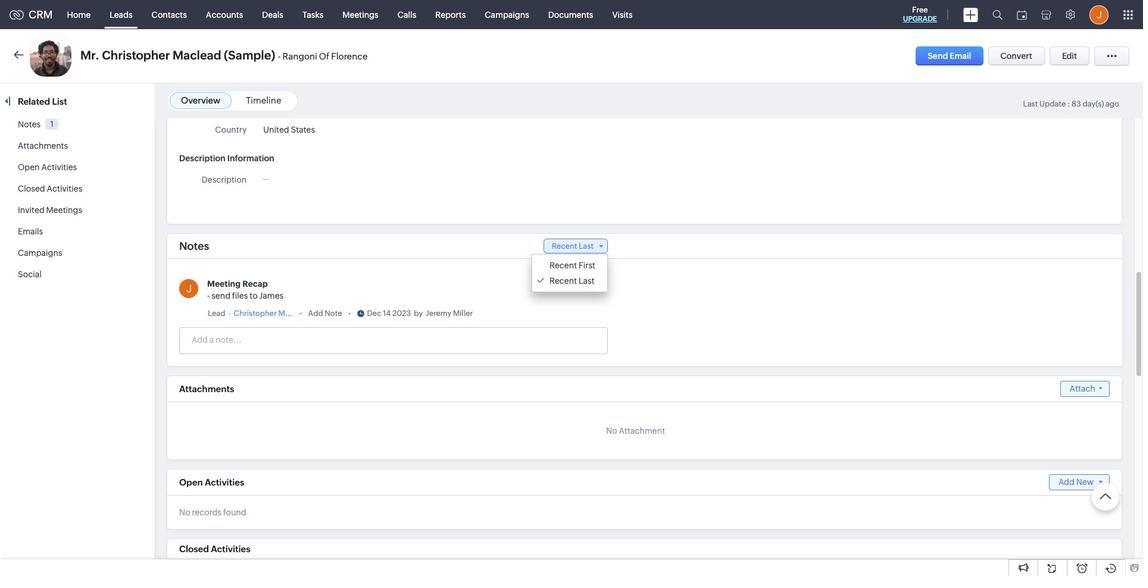 Task type: locate. For each thing, give the bounding box(es) containing it.
documents link
[[539, 0, 603, 29]]

add left new
[[1059, 478, 1075, 487]]

last left 'update'
[[1023, 99, 1038, 108]]

0 horizontal spatial maclead
[[173, 48, 221, 62]]

1 vertical spatial maclead
[[278, 309, 309, 318]]

2 • from the left
[[348, 309, 351, 318]]

2023
[[392, 309, 411, 318]]

description down description information
[[202, 175, 247, 185]]

invited meetings
[[18, 205, 82, 215]]

1 horizontal spatial •
[[348, 309, 351, 318]]

recent last up recent first
[[552, 242, 594, 251]]

meetings down "closed activities" "link"
[[46, 205, 82, 215]]

activities
[[41, 163, 77, 172], [47, 184, 82, 194], [205, 478, 244, 488], [211, 544, 250, 554]]

- left send on the bottom left of page
[[207, 291, 210, 301]]

united states
[[263, 125, 315, 135]]

records
[[192, 508, 221, 517]]

no left records
[[179, 508, 190, 517]]

open activities up "closed activities" "link"
[[18, 163, 77, 172]]

add
[[308, 309, 323, 318], [1059, 478, 1075, 487]]

1 vertical spatial (sample)
[[311, 309, 343, 318]]

tasks
[[302, 10, 324, 19]]

free upgrade
[[903, 5, 937, 23]]

closed activities down no records found
[[179, 544, 250, 554]]

2 horizontal spatial -
[[278, 51, 281, 61]]

related
[[18, 96, 50, 107]]

last down first
[[579, 276, 595, 286]]

- left the rangoni
[[278, 51, 281, 61]]

-
[[278, 51, 281, 61], [207, 291, 210, 301], [228, 309, 231, 318]]

recent last
[[552, 242, 594, 251], [550, 276, 595, 286]]

by
[[414, 309, 423, 318]]

0 vertical spatial closed
[[18, 184, 45, 194]]

maclead up overview link
[[173, 48, 221, 62]]

closed activities up invited meetings link
[[18, 184, 82, 194]]

0 vertical spatial -
[[278, 51, 281, 61]]

lead - christopher maclead (sample)
[[208, 309, 343, 318]]

christopher down leads
[[102, 48, 170, 62]]

1 vertical spatial notes
[[179, 240, 209, 252]]

christopher down to
[[234, 309, 277, 318]]

campaigns right reports "link"
[[485, 10, 529, 19]]

edit button
[[1050, 46, 1090, 65]]

emails link
[[18, 227, 43, 236]]

1 horizontal spatial closed
[[179, 544, 209, 554]]

0 vertical spatial description
[[179, 154, 225, 163]]

2 vertical spatial -
[[228, 309, 231, 318]]

activities up "closed activities" "link"
[[41, 163, 77, 172]]

• left add note link
[[299, 309, 302, 318]]

description down country
[[179, 154, 225, 163]]

1 horizontal spatial open activities
[[179, 478, 244, 488]]

overview link
[[181, 95, 220, 105]]

deals link
[[253, 0, 293, 29]]

1 horizontal spatial attachments
[[179, 384, 234, 394]]

recent down recent first
[[550, 276, 577, 286]]

recent
[[552, 242, 577, 251], [550, 261, 577, 270], [550, 276, 577, 286]]

(sample) down deals link
[[224, 48, 275, 62]]

0 horizontal spatial (sample)
[[224, 48, 275, 62]]

0 horizontal spatial closed
[[18, 184, 45, 194]]

meetings
[[343, 10, 379, 19], [46, 205, 82, 215]]

(sample)
[[224, 48, 275, 62], [311, 309, 343, 318]]

2 vertical spatial recent
[[550, 276, 577, 286]]

1 horizontal spatial add
[[1059, 478, 1075, 487]]

0 horizontal spatial •
[[299, 309, 302, 318]]

no left "attachment"
[[606, 426, 617, 436]]

1 horizontal spatial campaigns
[[485, 10, 529, 19]]

no attachment
[[606, 426, 665, 436]]

leads
[[110, 10, 133, 19]]

0 horizontal spatial open activities
[[18, 163, 77, 172]]

closed up "invited"
[[18, 184, 45, 194]]

open down attachments link on the left of the page
[[18, 163, 40, 172]]

maclead down james
[[278, 309, 309, 318]]

notes
[[18, 120, 41, 129], [179, 240, 209, 252]]

0 horizontal spatial campaigns
[[18, 248, 62, 258]]

14
[[383, 309, 391, 318]]

recent up recent first
[[552, 242, 577, 251]]

send
[[928, 51, 948, 61]]

0 vertical spatial recent last
[[552, 242, 594, 251]]

calls link
[[388, 0, 426, 29]]

- right lead
[[228, 309, 231, 318]]

1 vertical spatial open activities
[[179, 478, 244, 488]]

rangoni
[[283, 51, 317, 61]]

(sample) left dec
[[311, 309, 343, 318]]

deals
[[262, 10, 283, 19]]

0 vertical spatial no
[[606, 426, 617, 436]]

campaigns link right reports
[[475, 0, 539, 29]]

accounts
[[206, 10, 243, 19]]

of
[[319, 51, 329, 61]]

invited meetings link
[[18, 205, 82, 215]]

0 horizontal spatial campaigns link
[[18, 248, 62, 258]]

0 vertical spatial notes
[[18, 120, 41, 129]]

meetings up 'florence'
[[343, 10, 379, 19]]

search image
[[993, 10, 1003, 20]]

calendar image
[[1017, 10, 1027, 19]]

:
[[1068, 99, 1070, 108]]

1 vertical spatial add
[[1059, 478, 1075, 487]]

open up records
[[179, 478, 203, 488]]

1 horizontal spatial no
[[606, 426, 617, 436]]

0 horizontal spatial -
[[207, 291, 210, 301]]

documents
[[548, 10, 593, 19]]

christopher
[[102, 48, 170, 62], [234, 309, 277, 318]]

profile element
[[1082, 0, 1116, 29]]

campaigns link down emails
[[18, 248, 62, 258]]

0 horizontal spatial open
[[18, 163, 40, 172]]

1 vertical spatial open
[[179, 478, 203, 488]]

1 vertical spatial -
[[207, 291, 210, 301]]

attachments
[[18, 141, 68, 151], [179, 384, 234, 394]]

notes up meeting
[[179, 240, 209, 252]]

•
[[299, 309, 302, 318], [348, 309, 351, 318]]

united
[[263, 125, 289, 135]]

activities up invited meetings link
[[47, 184, 82, 194]]

1 vertical spatial attachments
[[179, 384, 234, 394]]

upgrade
[[903, 15, 937, 23]]

found
[[223, 508, 246, 517]]

recent last down recent first
[[550, 276, 595, 286]]

0 vertical spatial attachments
[[18, 141, 68, 151]]

0 vertical spatial meetings
[[343, 10, 379, 19]]

1 • from the left
[[299, 309, 302, 318]]

last up first
[[579, 242, 594, 251]]

1 vertical spatial no
[[179, 508, 190, 517]]

home
[[67, 10, 91, 19]]

contacts link
[[142, 0, 196, 29]]

0 horizontal spatial christopher
[[102, 48, 170, 62]]

1 horizontal spatial open
[[179, 478, 203, 488]]

search element
[[985, 0, 1010, 29]]

attach link
[[1060, 381, 1110, 397]]

0 vertical spatial campaigns link
[[475, 0, 539, 29]]

1 vertical spatial description
[[202, 175, 247, 185]]

closed
[[18, 184, 45, 194], [179, 544, 209, 554]]

open activities up no records found
[[179, 478, 244, 488]]

1 vertical spatial closed
[[179, 544, 209, 554]]

attach
[[1070, 384, 1096, 394]]

1 vertical spatial closed activities
[[179, 544, 250, 554]]

0 vertical spatial last
[[1023, 99, 1038, 108]]

email
[[950, 51, 971, 61]]

closed down records
[[179, 544, 209, 554]]

0 vertical spatial add
[[308, 309, 323, 318]]

notes left 1
[[18, 120, 41, 129]]

Add a note... field
[[180, 334, 607, 346]]

1 horizontal spatial (sample)
[[311, 309, 343, 318]]

1 horizontal spatial christopher
[[234, 309, 277, 318]]

0 vertical spatial open activities
[[18, 163, 77, 172]]

campaigns
[[485, 10, 529, 19], [18, 248, 62, 258]]

convert
[[1001, 51, 1032, 61]]

1 horizontal spatial meetings
[[343, 10, 379, 19]]

0 horizontal spatial no
[[179, 508, 190, 517]]

attachment
[[619, 426, 665, 436]]

no for attachments
[[606, 426, 617, 436]]

0 horizontal spatial meetings
[[46, 205, 82, 215]]

files
[[232, 291, 248, 301]]

0 vertical spatial open
[[18, 163, 40, 172]]

1 horizontal spatial closed activities
[[179, 544, 250, 554]]

campaigns link
[[475, 0, 539, 29], [18, 248, 62, 258]]

0 vertical spatial closed activities
[[18, 184, 82, 194]]

note
[[325, 309, 342, 318]]

campaigns down emails
[[18, 248, 62, 258]]

• right the note
[[348, 309, 351, 318]]

recent left first
[[550, 261, 577, 270]]

0 horizontal spatial attachments
[[18, 141, 68, 151]]

description for description
[[202, 175, 247, 185]]

description
[[179, 154, 225, 163], [202, 175, 247, 185]]

• add note •
[[299, 309, 351, 318]]

1 horizontal spatial -
[[228, 309, 231, 318]]

create menu element
[[956, 0, 985, 29]]

open
[[18, 163, 40, 172], [179, 478, 203, 488]]

meetings inside meetings link
[[343, 10, 379, 19]]

1 vertical spatial christopher
[[234, 309, 277, 318]]

0 vertical spatial christopher
[[102, 48, 170, 62]]

ago
[[1106, 99, 1119, 108]]

add left the note
[[308, 309, 323, 318]]

0 vertical spatial maclead
[[173, 48, 221, 62]]

no
[[606, 426, 617, 436], [179, 508, 190, 517]]

closed activities
[[18, 184, 82, 194], [179, 544, 250, 554]]



Task type: describe. For each thing, give the bounding box(es) containing it.
create menu image
[[963, 7, 978, 22]]

- inside "meeting recap - send files to james"
[[207, 291, 210, 301]]

reports link
[[426, 0, 475, 29]]

timeline link
[[246, 95, 281, 105]]

recent first
[[550, 261, 595, 270]]

1 vertical spatial campaigns
[[18, 248, 62, 258]]

first
[[579, 261, 595, 270]]

visits
[[612, 10, 633, 19]]

dec
[[367, 309, 381, 318]]

timeline
[[246, 95, 281, 105]]

0 vertical spatial recent
[[552, 242, 577, 251]]

lead
[[208, 309, 225, 318]]

by jeremy miller
[[414, 309, 473, 318]]

jeremy
[[426, 309, 452, 318]]

1 vertical spatial meetings
[[46, 205, 82, 215]]

recap
[[242, 279, 268, 289]]

open activities link
[[18, 163, 77, 172]]

attachments link
[[18, 141, 68, 151]]

invited
[[18, 205, 45, 215]]

1 vertical spatial campaigns link
[[18, 248, 62, 258]]

notes link
[[18, 120, 41, 129]]

meeting recap - send files to james
[[207, 279, 284, 301]]

activities up found
[[205, 478, 244, 488]]

new
[[1076, 478, 1094, 487]]

miller
[[453, 309, 473, 318]]

related list
[[18, 96, 69, 107]]

- inside "mr. christopher maclead (sample) - rangoni of florence"
[[278, 51, 281, 61]]

description for description information
[[179, 154, 225, 163]]

meetings link
[[333, 0, 388, 29]]

1 horizontal spatial notes
[[179, 240, 209, 252]]

1
[[50, 120, 54, 129]]

james
[[259, 291, 284, 301]]

1 vertical spatial last
[[579, 242, 594, 251]]

crm link
[[10, 8, 53, 21]]

social
[[18, 270, 42, 279]]

no for open activities
[[179, 508, 190, 517]]

0 horizontal spatial notes
[[18, 120, 41, 129]]

profile image
[[1090, 5, 1109, 24]]

send email button
[[916, 46, 983, 65]]

description information
[[179, 154, 274, 163]]

0 horizontal spatial closed activities
[[18, 184, 82, 194]]

florence
[[331, 51, 368, 61]]

information
[[227, 154, 274, 163]]

reports
[[435, 10, 466, 19]]

accounts link
[[196, 0, 253, 29]]

mr.
[[80, 48, 99, 62]]

0 vertical spatial (sample)
[[224, 48, 275, 62]]

add note link
[[308, 308, 342, 320]]

tasks link
[[293, 0, 333, 29]]

send email
[[928, 51, 971, 61]]

contacts
[[152, 10, 187, 19]]

mr. christopher maclead (sample) - rangoni of florence
[[80, 48, 368, 62]]

83
[[1072, 99, 1081, 108]]

0 vertical spatial campaigns
[[485, 10, 529, 19]]

1 horizontal spatial campaigns link
[[475, 0, 539, 29]]

country
[[215, 125, 247, 135]]

emails
[[18, 227, 43, 236]]

1 vertical spatial recent last
[[550, 276, 595, 286]]

logo image
[[10, 10, 24, 19]]

last update : 83 day(s) ago
[[1023, 99, 1119, 108]]

update
[[1040, 99, 1066, 108]]

closed activities link
[[18, 184, 82, 194]]

calls
[[398, 10, 416, 19]]

free
[[912, 5, 928, 14]]

0 horizontal spatial add
[[308, 309, 323, 318]]

dec 14 2023
[[367, 309, 411, 318]]

meeting
[[207, 279, 241, 289]]

send
[[211, 291, 230, 301]]

convert button
[[988, 46, 1045, 65]]

social link
[[18, 270, 42, 279]]

states
[[291, 125, 315, 135]]

edit
[[1062, 51, 1077, 61]]

list
[[52, 96, 67, 107]]

add new
[[1059, 478, 1094, 487]]

1 horizontal spatial maclead
[[278, 309, 309, 318]]

visits link
[[603, 0, 642, 29]]

1 vertical spatial recent
[[550, 261, 577, 270]]

day(s)
[[1083, 99, 1104, 108]]

christopher maclead (sample) link
[[234, 308, 343, 320]]

to
[[250, 291, 258, 301]]

overview
[[181, 95, 220, 105]]

2 vertical spatial last
[[579, 276, 595, 286]]

no records found
[[179, 508, 246, 517]]

crm
[[29, 8, 53, 21]]

leads link
[[100, 0, 142, 29]]

activities down found
[[211, 544, 250, 554]]



Task type: vqa. For each thing, say whether or not it's contained in the screenshot.
Christopher
yes



